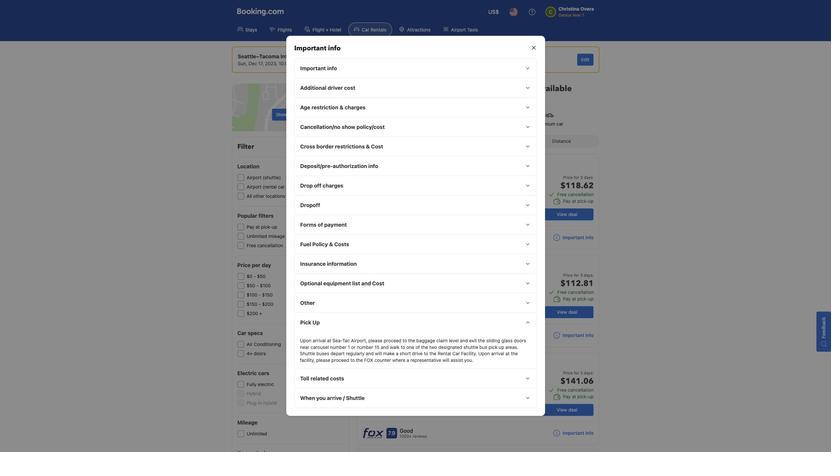 Task type: locate. For each thing, give the bounding box(es) containing it.
important info dialog
[[278, 28, 553, 425]]

car up assist
[[452, 351, 460, 357]]

3 up the $141.06
[[580, 371, 583, 376]]

pick- down the $141.06
[[578, 394, 588, 400]]

similar right cherokee
[[470, 174, 482, 179]]

1 horizontal spatial doors
[[514, 338, 526, 344]]

view for $141.06
[[557, 408, 567, 413]]

2 3 from the top
[[580, 273, 583, 278]]

3 product card group from the top
[[357, 353, 599, 446]]

1 horizontal spatial 1
[[488, 383, 490, 389]]

& right restrictions
[[366, 144, 370, 150]]

- down $100 - $150
[[259, 302, 261, 307]]

seattle–tacoma inside 'drop-off location' element
[[357, 53, 399, 59]]

view for $118.62
[[557, 212, 567, 217]]

similar
[[470, 174, 482, 179], [467, 361, 479, 366]]

carousel
[[311, 345, 329, 350]]

up right "pick"
[[499, 345, 504, 350]]

of up drive
[[415, 345, 420, 350]]

please down buses
[[316, 358, 330, 363]]

0 vertical spatial view deal
[[557, 212, 578, 217]]

0 horizontal spatial proceed
[[331, 358, 349, 363]]

2 important info button from the top
[[553, 333, 594, 339]]

upon
[[300, 338, 311, 344], [478, 351, 490, 357]]

1 horizontal spatial +
[[326, 27, 329, 33]]

up for $118.62
[[588, 198, 594, 204]]

car inside skip to main content element
[[362, 27, 369, 33]]

- right the $0
[[254, 274, 256, 279]]

toll related costs button
[[295, 370, 537, 389]]

unlimited mileage inside the product card group
[[429, 294, 467, 300]]

price inside price for 3 days: $118.62
[[563, 175, 573, 180]]

2 product card group from the top
[[357, 255, 599, 348]]

international for seattle–tacoma international airport
[[400, 53, 433, 59]]

car for car specs
[[237, 331, 247, 337]]

to
[[403, 338, 407, 344], [401, 345, 405, 350], [424, 351, 428, 357], [350, 358, 355, 363]]

important info button
[[553, 235, 594, 241], [553, 333, 594, 339], [553, 430, 594, 437]]

pay
[[563, 198, 571, 204], [247, 224, 254, 230], [563, 296, 571, 302], [563, 394, 571, 400]]

pick- down $112.81
[[578, 296, 588, 302]]

seattle-tacoma international airport button
[[421, 404, 501, 409]]

important info inside dropdown button
[[300, 65, 337, 71]]

$150
[[262, 292, 273, 298], [247, 302, 257, 307]]

3 inside price for 3 days: $118.62
[[580, 175, 583, 180]]

cancellation for $141.06
[[568, 388, 594, 393]]

0 vertical spatial or
[[465, 174, 469, 179]]

free
[[557, 192, 567, 197], [247, 243, 256, 249], [557, 290, 567, 295], [557, 388, 567, 393]]

1 vertical spatial days:
[[584, 273, 594, 278]]

$200 down $150 - $200
[[247, 311, 258, 317]]

days: inside price for 3 days: $112.81
[[584, 273, 594, 278]]

price up $118.62
[[563, 175, 573, 180]]

pick
[[300, 320, 311, 326]]

deal down $112.81
[[569, 310, 578, 315]]

upon down 'bus'
[[478, 351, 490, 357]]

2 vertical spatial view
[[557, 408, 567, 413]]

charges down cost
[[345, 105, 365, 111]]

pay at pick-up down the $141.06
[[563, 394, 594, 400]]

pay at pick-up for $112.81
[[563, 296, 594, 302]]

price for $141.06
[[563, 371, 573, 376]]

shuttle inside upon arrival at sea-tac airport, please proceed to the baggage claim level and exit the sliding glass doors near carousel number 1 or number 15 and walk to one of the two designated shuttle bus pick up areas. shuttle buses depart regularly and will make a short drive to the rental car facility. upon arrival at the facility, please proceed to the fox counter where a representative will assist you.
[[300, 351, 315, 357]]

0 horizontal spatial charges
[[323, 183, 343, 189]]

supplied by rc - fox image for $112.81
[[363, 331, 384, 341]]

(rental
[[263, 184, 277, 190]]

1 horizontal spatial $100
[[260, 283, 271, 289]]

0 vertical spatial product card group
[[357, 154, 599, 250]]

view deal for $112.81
[[557, 310, 578, 315]]

1 view deal button from the top
[[541, 209, 594, 221]]

facility.
[[461, 351, 477, 357]]

hotel
[[330, 27, 341, 33]]

similar inside suv ford explorer or similar
[[467, 361, 479, 366]]

1 horizontal spatial unlimited mileage
[[429, 294, 467, 300]]

1 product card group from the top
[[357, 154, 599, 250]]

airport:
[[470, 83, 500, 94]]

0 horizontal spatial cars
[[258, 371, 269, 377]]

view deal button for $112.81
[[541, 307, 594, 319]]

0 vertical spatial view deal button
[[541, 209, 594, 221]]

car left specs
[[237, 331, 247, 337]]

1 horizontal spatial arrival
[[491, 351, 504, 357]]

to down "regularly" on the left of page
[[350, 358, 355, 363]]

pay at pick-up down $118.62
[[563, 198, 594, 204]]

view deal down $112.81
[[557, 310, 578, 315]]

0 horizontal spatial doors
[[254, 351, 266, 357]]

car up locations
[[278, 184, 285, 190]]

car right premium
[[557, 121, 563, 127]]

1 vertical spatial for
[[574, 273, 579, 278]]

1 horizontal spatial proceed
[[384, 338, 401, 344]]

2 vertical spatial product card group
[[357, 353, 599, 446]]

days:
[[584, 175, 594, 180], [584, 273, 594, 278], [584, 371, 594, 376]]

price inside price for 3 days: $112.81
[[563, 273, 573, 278]]

1 vertical spatial filters
[[259, 213, 274, 219]]

3 up $112.81
[[580, 273, 583, 278]]

0 horizontal spatial $200
[[247, 311, 258, 317]]

10:00
[[279, 61, 291, 66]]

pick-up date element
[[238, 60, 333, 67]]

0 vertical spatial charges
[[345, 105, 365, 111]]

view deal
[[557, 212, 578, 217], [557, 310, 578, 315], [557, 408, 578, 413]]

$150 - $200
[[247, 302, 273, 307]]

3 up $118.62
[[580, 175, 583, 180]]

important for 3rd important info button from the bottom of the page
[[563, 235, 584, 241]]

pay for $112.81
[[563, 296, 571, 302]]

3 supplied by rc - fox image from the top
[[363, 429, 384, 439]]

& left costs
[[329, 242, 333, 248]]

equipment
[[323, 281, 351, 287]]

2 vertical spatial &
[[329, 242, 333, 248]]

1 vertical spatial product card group
[[357, 255, 599, 348]]

international for seattle–tacoma international airport sun, dec 17, 2023, 10:00 am
[[281, 53, 314, 59]]

0 vertical spatial of
[[318, 222, 323, 228]]

for inside price for 3 days: $118.62
[[574, 175, 579, 180]]

0 horizontal spatial $150
[[247, 302, 257, 307]]

filters right "all"
[[331, 143, 343, 149]]

view
[[557, 212, 567, 217], [557, 310, 567, 315], [557, 408, 567, 413]]

pick- down popular filters
[[261, 224, 272, 230]]

mileage
[[268, 234, 285, 239], [451, 294, 467, 300]]

payment
[[324, 222, 347, 228]]

seattle–tacoma inside "seattle–tacoma international airport sun, dec 17, 2023, 10:00 am"
[[238, 53, 279, 59]]

jeep
[[436, 174, 445, 179]]

important info for 3rd important info button from the bottom of the page
[[563, 235, 594, 241]]

suv left ford
[[421, 359, 434, 368]]

car for car rentals
[[362, 27, 369, 33]]

3 for from the top
[[574, 371, 579, 376]]

1 vertical spatial similar
[[467, 361, 479, 366]]

0 vertical spatial $50
[[257, 274, 266, 279]]

age restriction & charges button
[[295, 98, 537, 117]]

view down $112.81
[[557, 310, 567, 315]]

2 suv from the top
[[421, 359, 434, 368]]

view deal down $118.62
[[557, 212, 578, 217]]

international inside "seattle–tacoma international airport sun, dec 17, 2023, 10:00 am"
[[281, 53, 314, 59]]

airport left the taxis
[[451, 27, 466, 33]]

proceed down depart
[[331, 358, 349, 363]]

a up where
[[396, 351, 398, 357]]

1 horizontal spatial will
[[442, 358, 449, 363]]

up inside upon arrival at sea-tac airport, please proceed to the baggage claim level and exit the sliding glass doors near carousel number 1 or number 15 and walk to one of the two designated shuttle bus pick up areas. shuttle buses depart regularly and will make a short drive to the rental car facility. upon arrival at the facility, please proceed to the fox counter where a representative will assist you.
[[499, 345, 504, 350]]

days: up $118.62
[[584, 175, 594, 180]]

for up $118.62
[[574, 175, 579, 180]]

free down $118.62
[[557, 192, 567, 197]]

ford
[[436, 361, 444, 366]]

price per day
[[237, 262, 271, 268]]

fox
[[364, 358, 373, 363]]

3 3 from the top
[[580, 371, 583, 376]]

0 vertical spatial days:
[[584, 175, 594, 180]]

forms
[[300, 222, 316, 228]]

free cancellation for $112.81
[[557, 290, 594, 295]]

15
[[374, 345, 379, 350]]

1 horizontal spatial $50
[[257, 274, 266, 279]]

price inside price for 3 days: $141.06
[[563, 371, 573, 376]]

car rentals link
[[348, 23, 392, 37]]

$50 - $100
[[247, 283, 271, 289]]

make
[[383, 351, 395, 357]]

2 vertical spatial or
[[462, 361, 466, 366]]

1 vertical spatial arrival
[[491, 351, 504, 357]]

upon arrival at sea-tac airport, please proceed to the baggage claim level and exit the sliding glass doors near carousel number 1 or number 15 and walk to one of the two designated shuttle bus pick up areas. shuttle buses depart regularly and will make a short drive to the rental car facility. upon arrival at the facility, please proceed to the fox counter where a representative will assist you.
[[300, 338, 526, 363]]

deal for $141.06
[[569, 408, 578, 413]]

0 horizontal spatial upon
[[300, 338, 311, 344]]

drive
[[412, 351, 423, 357]]

seattle–tacoma for seattle–tacoma international airport sun, dec 17, 2023, 10:00 am
[[238, 53, 279, 59]]

hybrid
[[247, 391, 261, 397]]

1 inside the product card group
[[488, 383, 490, 389]]

per
[[252, 262, 261, 268]]

1 vertical spatial $200
[[247, 311, 258, 317]]

0 vertical spatial important info button
[[553, 235, 594, 241]]

&
[[340, 105, 343, 111], [366, 144, 370, 150], [329, 242, 333, 248]]

1 vertical spatial bus
[[436, 313, 443, 318]]

0 vertical spatial car
[[557, 121, 563, 127]]

3 inside price for 3 days: $112.81
[[580, 273, 583, 278]]

filters right popular
[[259, 213, 274, 219]]

0 vertical spatial car
[[362, 27, 369, 33]]

0 horizontal spatial please
[[316, 358, 330, 363]]

0 horizontal spatial a
[[396, 351, 398, 357]]

free cancellation down $112.81
[[557, 290, 594, 295]]

similar inside suv jeep cherokee or similar
[[470, 174, 482, 179]]

price
[[563, 175, 573, 180], [237, 262, 251, 268], [563, 273, 573, 278], [563, 371, 573, 376]]

0 vertical spatial for
[[574, 175, 579, 180]]

for inside price for 3 days: $112.81
[[574, 273, 579, 278]]

similar for suv jeep cherokee or similar
[[470, 174, 482, 179]]

international for seattle–tacoma international airport: 283 cars available
[[418, 83, 468, 94]]

0 horizontal spatial $50
[[247, 283, 255, 289]]

1 horizontal spatial a
[[407, 358, 409, 363]]

up down the $141.06
[[588, 394, 594, 400]]

and right list
[[361, 281, 371, 287]]

age
[[300, 105, 310, 111]]

0 vertical spatial +
[[326, 27, 329, 33]]

$50
[[257, 274, 266, 279], [247, 283, 255, 289]]

airport inside 'drop-off location' element
[[434, 53, 452, 59]]

up down $118.62
[[588, 198, 594, 204]]

center)
[[286, 184, 302, 190]]

cancellation/no
[[300, 124, 340, 130]]

1 vertical spatial mileage
[[451, 294, 467, 300]]

car inside button
[[557, 121, 563, 127]]

- for $0
[[254, 274, 256, 279]]

doors
[[514, 338, 526, 344], [254, 351, 266, 357]]

1 vertical spatial suv
[[421, 359, 434, 368]]

0 horizontal spatial car
[[278, 184, 285, 190]]

2 horizontal spatial car
[[452, 351, 460, 357]]

or inside suv ford explorer or similar
[[462, 361, 466, 366]]

suv left jeep
[[421, 172, 434, 181]]

for for $112.81
[[574, 273, 579, 278]]

days: inside price for 3 days: $141.06
[[584, 371, 594, 376]]

3 important info button from the top
[[553, 430, 594, 437]]

or up "regularly" on the left of page
[[351, 345, 356, 350]]

similar for suv ford explorer or similar
[[467, 361, 479, 366]]

0 vertical spatial doors
[[514, 338, 526, 344]]

charges
[[345, 105, 365, 111], [323, 183, 343, 189]]

for up $112.81
[[574, 273, 579, 278]]

0 horizontal spatial &
[[329, 242, 333, 248]]

$100 down $50 - $100 on the left bottom of the page
[[247, 292, 257, 298]]

1 vertical spatial &
[[366, 144, 370, 150]]

1 deal from the top
[[569, 212, 578, 217]]

please
[[368, 338, 382, 344], [316, 358, 330, 363]]

1 3 from the top
[[580, 175, 583, 180]]

representative
[[410, 358, 441, 363]]

1 vertical spatial view
[[557, 310, 567, 315]]

seattle–tacoma
[[238, 53, 279, 59], [357, 53, 399, 59], [357, 83, 416, 94]]

1 days: from the top
[[584, 175, 594, 180]]

shuttle down seattle-
[[421, 411, 434, 416]]

1 vertical spatial unlimited mileage
[[429, 294, 467, 300]]

pick- for $118.62
[[578, 198, 588, 204]]

0 vertical spatial &
[[340, 105, 343, 111]]

2 days: from the top
[[584, 273, 594, 278]]

airport down the small on the right bottom of page
[[486, 404, 501, 409]]

international inside 'drop-off location' element
[[400, 53, 433, 59]]

number up depart
[[330, 345, 346, 350]]

3 for $118.62
[[580, 175, 583, 180]]

0 horizontal spatial $100
[[247, 292, 257, 298]]

product card group
[[357, 154, 599, 250], [357, 255, 599, 348], [357, 353, 599, 446]]

or right cherokee
[[465, 174, 469, 179]]

pay for $118.62
[[563, 198, 571, 204]]

0 vertical spatial supplied by rc - fox image
[[363, 233, 384, 243]]

supplied by rc - fox image for $141.06
[[363, 429, 384, 439]]

deal for $118.62
[[569, 212, 578, 217]]

2
[[429, 383, 432, 389]]

for for $118.62
[[574, 175, 579, 180]]

for inside price for 3 days: $141.06
[[574, 371, 579, 376]]

$100 - $150
[[247, 292, 273, 298]]

and right 15
[[381, 345, 389, 350]]

level
[[449, 338, 459, 344]]

cost for optional equipment list and cost
[[372, 281, 384, 287]]

suv jeep cherokee or similar
[[421, 172, 482, 181]]

3 inside price for 3 days: $141.06
[[580, 371, 583, 376]]

pay down $118.62
[[563, 198, 571, 204]]

view deal for $141.06
[[557, 408, 578, 413]]

of inside upon arrival at sea-tac airport, please proceed to the baggage claim level and exit the sliding glass doors near carousel number 1 or number 15 and walk to one of the two designated shuttle bus pick up areas. shuttle buses depart regularly and will make a short drive to the rental car facility. upon arrival at the facility, please proceed to the fox counter where a representative will assist you.
[[415, 345, 420, 350]]

1 view deal from the top
[[557, 212, 578, 217]]

suv for suv ford explorer or similar
[[421, 359, 434, 368]]

0 vertical spatial view
[[557, 212, 567, 217]]

or down facility. at right
[[462, 361, 466, 366]]

0 vertical spatial upon
[[300, 338, 311, 344]]

bus inside seattle-tacoma international airport shuttle bus
[[436, 411, 443, 416]]

2 vertical spatial car
[[452, 351, 460, 357]]

1 vertical spatial cost
[[372, 281, 384, 287]]

or
[[465, 174, 469, 179], [351, 345, 356, 350], [462, 361, 466, 366]]

feedback
[[821, 317, 827, 339]]

0 vertical spatial $200
[[262, 302, 273, 307]]

- for $100
[[259, 292, 261, 298]]

premium car
[[537, 121, 563, 127]]

drop-off location element
[[357, 52, 452, 60]]

car inside upon arrival at sea-tac airport, please proceed to the baggage claim level and exit the sliding glass doors near carousel number 1 or number 15 and walk to one of the two designated shuttle bus pick up areas. shuttle buses depart regularly and will make a short drive to the rental car facility. upon arrival at the facility, please proceed to the fox counter where a representative will assist you.
[[452, 351, 460, 357]]

1 horizontal spatial car
[[557, 121, 563, 127]]

1 suv from the top
[[421, 172, 434, 181]]

of right forms
[[318, 222, 323, 228]]

shuttle up facility,
[[300, 351, 315, 357]]

flight + hotel link
[[299, 23, 347, 37]]

free cancellation down $118.62
[[557, 192, 594, 197]]

shuttle bus up baggage
[[421, 313, 443, 318]]

other
[[300, 300, 315, 306]]

1 vertical spatial shuttle bus
[[421, 313, 443, 318]]

2 deal from the top
[[569, 310, 578, 315]]

pick- down $118.62
[[578, 198, 588, 204]]

car left rentals
[[362, 27, 369, 33]]

3 view deal from the top
[[557, 408, 578, 413]]

show
[[276, 112, 288, 117]]

small
[[491, 383, 503, 389]]

1 shuttle bus from the top
[[421, 215, 443, 220]]

2 shuttle bus from the top
[[421, 313, 443, 318]]

depart
[[330, 351, 345, 357]]

1 horizontal spatial $200
[[262, 302, 273, 307]]

at down the $141.06
[[572, 394, 576, 400]]

arrival down "pick"
[[491, 351, 504, 357]]

- for $150
[[259, 302, 261, 307]]

1 vertical spatial +
[[259, 311, 262, 317]]

bus
[[436, 215, 443, 220], [436, 313, 443, 318], [436, 411, 443, 416]]

2 vertical spatial supplied by rc - fox image
[[363, 429, 384, 439]]

1 horizontal spatial mileage
[[451, 294, 467, 300]]

1 left the small on the right bottom of page
[[488, 383, 490, 389]]

1 horizontal spatial number
[[357, 345, 373, 350]]

days: inside price for 3 days: $118.62
[[584, 175, 594, 180]]

all
[[247, 193, 252, 199]]

0 horizontal spatial 1
[[348, 345, 350, 350]]

airport taxis link
[[438, 23, 484, 37]]

supplied by rc - fox image
[[363, 233, 384, 243], [363, 331, 384, 341], [363, 429, 384, 439]]

3 days: from the top
[[584, 371, 594, 376]]

1 view from the top
[[557, 212, 567, 217]]

2 vertical spatial days:
[[584, 371, 594, 376]]

2 supplied by rc - fox image from the top
[[363, 331, 384, 341]]

doors down "air conditioning"
[[254, 351, 266, 357]]

free down the $141.06
[[557, 388, 567, 393]]

1 vertical spatial 3
[[580, 273, 583, 278]]

number down airport,
[[357, 345, 373, 350]]

1 horizontal spatial charges
[[345, 105, 365, 111]]

1 horizontal spatial car
[[362, 27, 369, 33]]

please up 15
[[368, 338, 382, 344]]

2 vertical spatial deal
[[569, 408, 578, 413]]

premium car button
[[530, 108, 570, 131]]

2 horizontal spatial &
[[366, 144, 370, 150]]

fully electric
[[247, 382, 274, 388]]

filters inside button
[[331, 143, 343, 149]]

$150 up $150 - $200
[[262, 292, 273, 298]]

2 view from the top
[[557, 310, 567, 315]]

unlimited down mileage at the left of page
[[247, 431, 267, 437]]

+ down $150 - $200
[[259, 311, 262, 317]]

product card group containing $112.81
[[357, 255, 599, 348]]

free for $112.81
[[557, 290, 567, 295]]

1 number from the left
[[330, 345, 346, 350]]

popular
[[237, 213, 257, 219]]

1 vertical spatial $100
[[247, 292, 257, 298]]

2 for from the top
[[574, 273, 579, 278]]

& right restriction
[[340, 105, 343, 111]]

airport down location
[[247, 175, 262, 181]]

price up the $141.06
[[563, 371, 573, 376]]

1 horizontal spatial please
[[368, 338, 382, 344]]

3 view from the top
[[557, 408, 567, 413]]

a down the short
[[407, 358, 409, 363]]

3 bus from the top
[[436, 411, 443, 416]]

$150 up $200 +
[[247, 302, 257, 307]]

glass
[[501, 338, 513, 344]]

free up price per day
[[247, 243, 256, 249]]

and left exit
[[460, 338, 468, 344]]

will down rental
[[442, 358, 449, 363]]

to up the short
[[401, 345, 405, 350]]

0 horizontal spatial of
[[318, 222, 323, 228]]

3 deal from the top
[[569, 408, 578, 413]]

clear all filters button
[[313, 143, 343, 149]]

$100
[[260, 283, 271, 289], [247, 292, 257, 298]]

deal down the $141.06
[[569, 408, 578, 413]]

283
[[502, 83, 517, 94]]

3 view deal button from the top
[[541, 405, 594, 416]]

proceed
[[384, 338, 401, 344], [331, 358, 349, 363]]

airport down the airport taxis link
[[434, 53, 452, 59]]

view deal button
[[541, 209, 594, 221], [541, 307, 594, 319], [541, 405, 594, 416]]

0 vertical spatial will
[[375, 351, 382, 357]]

2 vertical spatial for
[[574, 371, 579, 376]]

specs
[[248, 331, 263, 337]]

2 vertical spatial important info button
[[553, 430, 594, 437]]

important for important info button associated with $141.06
[[563, 431, 584, 436]]

pick- for $141.06
[[578, 394, 588, 400]]

view deal button down $118.62
[[541, 209, 594, 221]]

2 vertical spatial bus
[[436, 411, 443, 416]]

view deal button for $141.06
[[541, 405, 594, 416]]

view deal button down $112.81
[[541, 307, 594, 319]]

doors inside upon arrival at sea-tac airport, please proceed to the baggage claim level and exit the sliding glass doors near carousel number 1 or number 15 and walk to one of the two designated shuttle bus pick up areas. shuttle buses depart regularly and will make a short drive to the rental car facility. upon arrival at the facility, please proceed to the fox counter where a representative will assist you.
[[514, 338, 526, 344]]

mileage
[[237, 420, 258, 426]]

0 vertical spatial proceed
[[384, 338, 401, 344]]

free cancellation for $141.06
[[557, 388, 594, 393]]

+ inside the flight + hotel link
[[326, 27, 329, 33]]

free cancellation down the $141.06
[[557, 388, 594, 393]]

$0 - $50
[[247, 274, 266, 279]]

product card group containing $118.62
[[357, 154, 599, 250]]

1 vertical spatial 1
[[488, 383, 490, 389]]

or inside suv jeep cherokee or similar
[[465, 174, 469, 179]]

1 for from the top
[[574, 175, 579, 180]]

1 horizontal spatial of
[[415, 345, 420, 350]]

pay for $141.06
[[563, 394, 571, 400]]

0 vertical spatial suv
[[421, 172, 434, 181]]

pay at pick-up for $141.06
[[563, 394, 594, 400]]

2 view deal button from the top
[[541, 307, 594, 319]]

cancellation down $118.62
[[568, 192, 594, 197]]

cancellation down the $141.06
[[568, 388, 594, 393]]

0 vertical spatial filters
[[331, 143, 343, 149]]

2 view deal from the top
[[557, 310, 578, 315]]

when you arrive / shuttle button
[[295, 389, 537, 408]]

price left 'per'
[[237, 262, 251, 268]]

shuttle bus up fuel policy & costs dropdown button
[[421, 215, 443, 220]]

1 vertical spatial $50
[[247, 283, 255, 289]]



Task type: vqa. For each thing, say whether or not it's contained in the screenshot.
FILTERS
yes



Task type: describe. For each thing, give the bounding box(es) containing it.
airport (shuttle)
[[247, 175, 281, 181]]

cancellation up day
[[257, 243, 283, 249]]

up down popular filters
[[272, 224, 277, 230]]

important info button
[[295, 59, 537, 78]]

seattle–tacoma for seattle–tacoma international airport: 283 cars available
[[357, 83, 416, 94]]

0 horizontal spatial filters
[[259, 213, 274, 219]]

air conditioning
[[247, 342, 281, 347]]

and inside optional equipment list and cost dropdown button
[[361, 281, 371, 287]]

dec
[[249, 61, 257, 66]]

& for costs
[[329, 242, 333, 248]]

suvs button
[[357, 108, 382, 131]]

seattle–tacoma international airport group
[[238, 52, 333, 67]]

days: for $118.62
[[584, 175, 594, 180]]

3 for $141.06
[[580, 371, 583, 376]]

price for 3 days: $141.06
[[561, 371, 594, 387]]

optional equipment list and cost
[[300, 281, 384, 287]]

cross
[[300, 144, 315, 150]]

1 horizontal spatial $150
[[262, 292, 273, 298]]

off
[[314, 183, 321, 189]]

+ for $200
[[259, 311, 262, 317]]

additional driver cost
[[300, 85, 355, 91]]

additional
[[300, 85, 326, 91]]

regularly
[[346, 351, 364, 357]]

pick-up location element
[[238, 52, 333, 60]]

the down "regularly" on the left of page
[[356, 358, 363, 363]]

optional equipment list and cost button
[[295, 274, 537, 293]]

important info for important info button associated with $141.06
[[563, 431, 594, 436]]

important inside dropdown button
[[300, 65, 326, 71]]

assist
[[451, 358, 463, 363]]

location
[[237, 164, 260, 170]]

facility,
[[300, 358, 315, 363]]

am
[[292, 61, 299, 66]]

cost for cross border restrictions & cost
[[371, 144, 383, 150]]

1 vertical spatial proceed
[[331, 358, 349, 363]]

available
[[537, 83, 572, 94]]

search summary element
[[232, 46, 599, 73]]

the up one
[[408, 338, 415, 344]]

1 horizontal spatial cars
[[519, 83, 535, 94]]

pay at pick-up down popular filters
[[247, 224, 277, 230]]

1 bus from the top
[[436, 215, 443, 220]]

sea-
[[332, 338, 342, 344]]

2 number from the left
[[357, 345, 373, 350]]

seattle-tacoma international airport shuttle bus
[[421, 404, 501, 416]]

map
[[296, 112, 305, 117]]

2 vertical spatial unlimited
[[247, 431, 267, 437]]

1 vertical spatial $150
[[247, 302, 257, 307]]

price for 3 days: $112.81
[[561, 273, 594, 289]]

show on map
[[276, 112, 305, 117]]

at down $112.81
[[572, 296, 576, 302]]

tacoma
[[438, 404, 456, 409]]

free cancellation for $118.62
[[557, 192, 594, 197]]

1 vertical spatial charges
[[323, 183, 343, 189]]

car rentals
[[362, 27, 387, 33]]

sliding
[[486, 338, 500, 344]]

price for $112.81
[[563, 273, 573, 278]]

bags
[[446, 383, 457, 389]]

1 important info button from the top
[[553, 235, 594, 241]]

or for suv jeep cherokee or similar
[[465, 174, 469, 179]]

shuttle inside seattle-tacoma international airport shuttle bus
[[421, 411, 434, 416]]

free cancellation up day
[[247, 243, 283, 249]]

edit
[[581, 57, 590, 62]]

view deal for $118.62
[[557, 212, 578, 217]]

important info for important info button associated with $112.81
[[563, 333, 594, 338]]

+ for flight
[[326, 27, 329, 33]]

- for $50
[[257, 283, 259, 289]]

pick up button
[[295, 313, 537, 333]]

at left "sea-"
[[327, 338, 331, 344]]

restrictions
[[335, 144, 365, 150]]

clear
[[313, 143, 324, 149]]

pick- for $112.81
[[578, 296, 588, 302]]

price for $118.62
[[563, 175, 573, 180]]

the down areas.
[[511, 351, 518, 357]]

1 vertical spatial cars
[[258, 371, 269, 377]]

view deal button for $118.62
[[541, 209, 594, 221]]

or inside upon arrival at sea-tac airport, please proceed to the baggage claim level and exit the sliding glass doors near carousel number 1 or number 15 and walk to one of the two designated shuttle bus pick up areas. shuttle buses depart regularly and will make a short drive to the rental car facility. upon arrival at the facility, please proceed to the fox counter where a representative will assist you.
[[351, 345, 356, 350]]

important info button for $141.06
[[553, 430, 594, 437]]

pay down popular
[[247, 224, 254, 230]]

international inside seattle-tacoma international airport shuttle bus
[[457, 404, 484, 409]]

or for suv ford explorer or similar
[[462, 361, 466, 366]]

you.
[[464, 358, 473, 363]]

stays
[[245, 27, 257, 33]]

to up the representative
[[424, 351, 428, 357]]

/
[[343, 396, 345, 402]]

where
[[392, 358, 405, 363]]

airport (rental car center)
[[247, 184, 302, 190]]

days: for $141.06
[[584, 371, 594, 376]]

deposit/pre-authorization info
[[300, 163, 378, 169]]

airport inside "seattle–tacoma international airport sun, dec 17, 2023, 10:00 am"
[[315, 53, 333, 59]]

dropoff
[[300, 203, 320, 209]]

0 vertical spatial a
[[396, 351, 398, 357]]

2 bus from the top
[[436, 313, 443, 318]]

dropoff button
[[295, 196, 537, 215]]

fully
[[247, 382, 257, 388]]

important for important info button associated with $112.81
[[563, 333, 584, 338]]

(shuttle)
[[263, 175, 281, 181]]

the down baggage
[[421, 345, 428, 350]]

cancellation/no show policy/cost button
[[295, 118, 537, 137]]

exit
[[469, 338, 477, 344]]

feedback button
[[817, 312, 831, 352]]

view for $112.81
[[557, 310, 567, 315]]

the down the two
[[429, 351, 436, 357]]

free for $118.62
[[557, 192, 567, 197]]

drop off charges
[[300, 183, 343, 189]]

0 horizontal spatial will
[[375, 351, 382, 357]]

drop off charges button
[[295, 176, 537, 196]]

other button
[[295, 294, 537, 313]]

free for $141.06
[[557, 388, 567, 393]]

mileage inside the product card group
[[451, 294, 467, 300]]

fuel policy & costs
[[300, 242, 349, 248]]

day
[[262, 262, 271, 268]]

shuttle up baggage
[[421, 313, 434, 318]]

info inside dropdown button
[[327, 65, 337, 71]]

cherokee
[[446, 174, 464, 179]]

seattle–tacoma international airport: 283 cars available
[[357, 83, 572, 94]]

walk
[[390, 345, 399, 350]]

stays link
[[232, 23, 263, 37]]

bus
[[479, 345, 487, 350]]

1 vertical spatial doors
[[254, 351, 266, 357]]

cancellation/no show policy/cost
[[300, 124, 385, 130]]

costs
[[330, 376, 344, 382]]

1 vertical spatial a
[[407, 358, 409, 363]]

all
[[325, 143, 330, 149]]

at down $118.62
[[572, 198, 576, 204]]

info inside dropdown button
[[368, 163, 378, 169]]

forms of payment
[[300, 222, 347, 228]]

$112.81
[[561, 278, 594, 289]]

the up 'bus'
[[478, 338, 485, 344]]

$0
[[247, 274, 252, 279]]

0 vertical spatial unlimited mileage
[[247, 234, 285, 239]]

toll
[[300, 376, 309, 382]]

up for $112.81
[[588, 296, 594, 302]]

airport up all
[[247, 184, 262, 190]]

suv ford explorer or similar
[[421, 359, 479, 368]]

toll related costs
[[300, 376, 344, 382]]

& for charges
[[340, 105, 343, 111]]

cost
[[344, 85, 355, 91]]

related
[[310, 376, 329, 382]]

all other locations
[[247, 193, 285, 199]]

1 small bag
[[488, 383, 512, 389]]

4+ doors
[[247, 351, 266, 357]]

0 horizontal spatial mileage
[[268, 234, 285, 239]]

plug-
[[247, 401, 258, 406]]

skip to main content element
[[0, 0, 831, 41]]

shuttle up fuel policy & costs dropdown button
[[421, 215, 434, 220]]

airport inside seattle-tacoma international airport shuttle bus
[[486, 404, 501, 409]]

designated
[[438, 345, 462, 350]]

suv for suv jeep cherokee or similar
[[421, 172, 434, 181]]

of inside dropdown button
[[318, 222, 323, 228]]

0 vertical spatial please
[[368, 338, 382, 344]]

sun,
[[238, 61, 247, 66]]

two
[[429, 345, 437, 350]]

sort by element
[[376, 135, 599, 147]]

seattle–tacoma international airport sun, dec 17, 2023, 10:00 am
[[238, 53, 333, 66]]

authorization
[[333, 163, 367, 169]]

at down areas.
[[505, 351, 510, 357]]

and up fox
[[366, 351, 374, 357]]

deal for $112.81
[[569, 310, 578, 315]]

attractions link
[[393, 23, 436, 37]]

seattle–tacoma for seattle–tacoma international airport
[[357, 53, 399, 59]]

17,
[[258, 61, 264, 66]]

optional
[[300, 281, 322, 287]]

days: for $112.81
[[584, 273, 594, 278]]

additional driver cost button
[[295, 78, 537, 98]]

electric
[[237, 371, 257, 377]]

cancellation for $118.62
[[568, 192, 594, 197]]

pay at pick-up for $118.62
[[563, 198, 594, 204]]

1 inside upon arrival at sea-tac airport, please proceed to the baggage claim level and exit the sliding glass doors near carousel number 1 or number 15 and walk to one of the two designated shuttle bus pick up areas. shuttle buses depart regularly and will make a short drive to the rental car facility. upon arrival at the facility, please proceed to the fox counter where a representative will assist you.
[[348, 345, 350, 350]]

1 supplied by rc - fox image from the top
[[363, 233, 384, 243]]

up for $141.06
[[588, 394, 594, 400]]

attractions
[[407, 27, 431, 33]]

to up one
[[403, 338, 407, 344]]

shuttle inside dropdown button
[[346, 396, 365, 402]]

1 horizontal spatial upon
[[478, 351, 490, 357]]

fuel
[[300, 242, 311, 248]]

1 vertical spatial will
[[442, 358, 449, 363]]

0 horizontal spatial arrival
[[313, 338, 326, 344]]

for for $141.06
[[574, 371, 579, 376]]

large
[[433, 383, 445, 389]]

deposit/pre-
[[300, 163, 333, 169]]

buses
[[316, 351, 329, 357]]

insurance
[[300, 261, 326, 267]]

airport inside skip to main content element
[[451, 27, 466, 33]]

at down popular filters
[[256, 224, 260, 230]]

unlimited inside the product card group
[[429, 294, 449, 300]]

product card group containing $141.06
[[357, 353, 599, 446]]

0 vertical spatial unlimited
[[247, 234, 267, 239]]

sort
[[357, 138, 366, 144]]

flight + hotel
[[313, 27, 341, 33]]

pick up
[[300, 320, 320, 326]]

important info button for $112.81
[[553, 333, 594, 339]]

3 for $112.81
[[580, 273, 583, 278]]

cancellation for $112.81
[[568, 290, 594, 295]]



